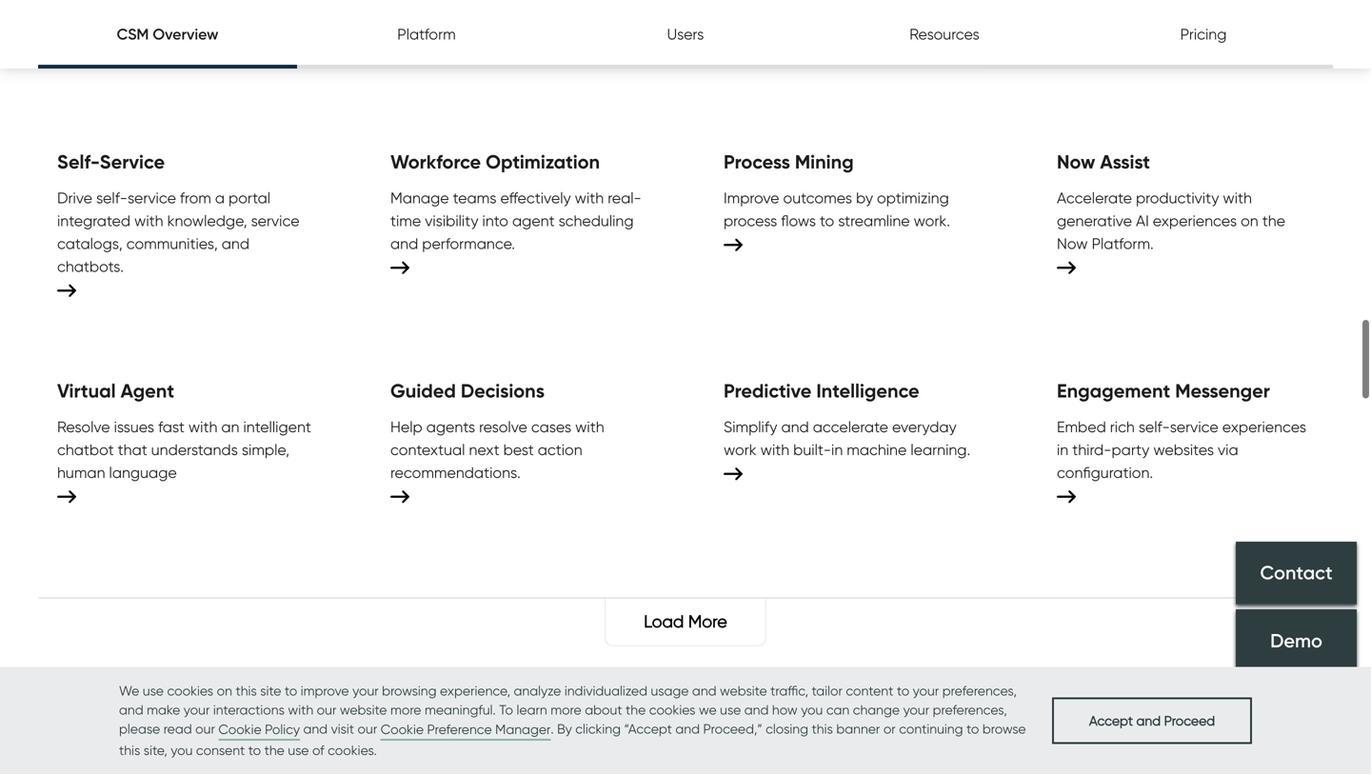 Task type: locate. For each thing, give the bounding box(es) containing it.
and down we
[[119, 702, 143, 718]]

1 horizontal spatial cookie
[[381, 721, 424, 737]]

1 horizontal spatial use
[[288, 742, 309, 758]]

and inside button
[[1136, 712, 1161, 729]]

1 horizontal spatial self-
[[1139, 417, 1170, 436]]

0 vertical spatial preferences,
[[942, 683, 1017, 699]]

0 vertical spatial this
[[236, 683, 257, 699]]

make
[[147, 702, 180, 718]]

accelerate
[[1057, 189, 1132, 207]]

more up by at bottom
[[551, 702, 581, 718]]

this up interactions
[[236, 683, 257, 699]]

you
[[801, 702, 823, 718], [171, 742, 193, 758]]

1 horizontal spatial the
[[626, 702, 646, 718]]

clicking
[[575, 721, 621, 737]]

0 vertical spatial on
[[1241, 211, 1258, 230]]

use inside . by clicking "accept and proceed," closing this banner or continuing to browse this site, you consent to the use of cookies.
[[288, 742, 309, 758]]

to right site
[[285, 683, 297, 699]]

1 vertical spatial this
[[812, 721, 833, 737]]

improve
[[301, 683, 349, 699]]

tailor
[[812, 683, 843, 699]]

via
[[1218, 440, 1238, 459]]

effectively
[[500, 189, 571, 207]]

mining
[[795, 150, 854, 174]]

0 horizontal spatial self-
[[96, 189, 128, 207]]

our
[[317, 702, 336, 718], [195, 721, 215, 737], [358, 721, 377, 737]]

more down browsing
[[390, 702, 421, 718]]

simple,
[[242, 440, 289, 459]]

1 horizontal spatial on
[[1241, 211, 1258, 230]]

knowledge,
[[167, 211, 247, 230]]

use up "make"
[[143, 683, 164, 699]]

now
[[1057, 150, 1095, 174], [1057, 234, 1088, 253]]

real-
[[608, 189, 642, 207]]

service up websites
[[1170, 417, 1218, 436]]

predictive
[[724, 379, 812, 403]]

0 vertical spatial website
[[720, 683, 767, 699]]

experiences inside accelerate productivity with generative ai experiences on the now platform.
[[1153, 211, 1237, 230]]

with right productivity
[[1223, 189, 1252, 207]]

2 vertical spatial use
[[288, 742, 309, 758]]

cookies
[[167, 683, 213, 699], [649, 702, 696, 718]]

help agents resolve cases with contextual next best action recommendations.
[[390, 417, 604, 482]]

0 horizontal spatial on
[[217, 683, 232, 699]]

website up visit at the left of page
[[340, 702, 387, 718]]

cookies up "make"
[[167, 683, 213, 699]]

0 vertical spatial experiences
[[1153, 211, 1237, 230]]

everyday
[[892, 417, 957, 436]]

our right visit at the left of page
[[358, 721, 377, 737]]

1 horizontal spatial this
[[236, 683, 257, 699]]

with inside accelerate productivity with generative ai experiences on the now platform.
[[1223, 189, 1252, 207]]

this
[[236, 683, 257, 699], [812, 721, 833, 737], [119, 742, 140, 758]]

our up consent
[[195, 721, 215, 737]]

drive self-service from a portal integrated with knowledge, service catalogs, communities, and chatbots.
[[57, 189, 300, 276]]

an
[[221, 417, 239, 436]]

0 horizontal spatial more
[[390, 702, 421, 718]]

to up change
[[897, 683, 909, 699]]

with up communities,
[[134, 211, 163, 230]]

this down can
[[812, 721, 833, 737]]

1 horizontal spatial our
[[317, 702, 336, 718]]

time
[[390, 211, 421, 230]]

experiences up the via
[[1222, 417, 1306, 436]]

experiences down productivity
[[1153, 211, 1237, 230]]

1 vertical spatial on
[[217, 683, 232, 699]]

the inside we use cookies on this site to improve your browsing experience, analyze individualized usage and website traffic, tailor content to your preferences, and make your interactions with our website more meaningful. to learn more about the cookies we use and how you can change your preferences, please read our
[[626, 702, 646, 718]]

you down tailor
[[801, 702, 823, 718]]

with up understands
[[188, 417, 217, 436]]

you down 'read'
[[171, 742, 193, 758]]

meaningful.
[[425, 702, 496, 718]]

improve
[[724, 189, 779, 207]]

and up the built-
[[781, 417, 809, 436]]

service
[[128, 189, 176, 207], [251, 211, 300, 230], [1170, 417, 1218, 436]]

0 vertical spatial self-
[[96, 189, 128, 207]]

this down the 'please'
[[119, 742, 140, 758]]

service down 'service' at the top of the page
[[128, 189, 176, 207]]

cookie down interactions
[[218, 721, 262, 737]]

1 in from the left
[[831, 440, 843, 459]]

0 horizontal spatial website
[[340, 702, 387, 718]]

cookie preference manager link
[[381, 720, 551, 741]]

2 vertical spatial this
[[119, 742, 140, 758]]

1 vertical spatial use
[[720, 702, 741, 718]]

0 vertical spatial the
[[1262, 211, 1285, 230]]

and down time
[[390, 234, 418, 253]]

1 horizontal spatial cookies
[[649, 702, 696, 718]]

self- right the "rich"
[[1139, 417, 1170, 436]]

0 vertical spatial now
[[1057, 150, 1095, 174]]

and up of
[[303, 721, 328, 737]]

2 horizontal spatial service
[[1170, 417, 1218, 436]]

0 horizontal spatial you
[[171, 742, 193, 758]]

0 horizontal spatial service
[[128, 189, 176, 207]]

load
[[644, 611, 684, 632]]

0 horizontal spatial cookie
[[218, 721, 262, 737]]

process mining
[[724, 150, 854, 174]]

in down accelerate
[[831, 440, 843, 459]]

service down the portal
[[251, 211, 300, 230]]

resolve
[[479, 417, 527, 436]]

1 vertical spatial website
[[340, 702, 387, 718]]

and right accept
[[1136, 712, 1161, 729]]

1 horizontal spatial in
[[1057, 440, 1069, 459]]

to down outcomes
[[820, 211, 834, 230]]

0 vertical spatial cookies
[[167, 683, 213, 699]]

decisions
[[461, 379, 545, 403]]

with up policy
[[288, 702, 313, 718]]

in inside embed rich self-service experiences in third-party websites via configuration.
[[1057, 440, 1069, 459]]

you inside . by clicking "accept and proceed," closing this banner or continuing to browse this site, you consent to the use of cookies.
[[171, 742, 193, 758]]

and down the "knowledge,"
[[222, 234, 249, 253]]

load more link
[[605, 598, 766, 646]]

built-
[[793, 440, 831, 459]]

proceed,"
[[703, 721, 762, 737]]

1 vertical spatial self-
[[1139, 417, 1170, 436]]

self-
[[57, 150, 100, 174]]

use left of
[[288, 742, 309, 758]]

2 horizontal spatial our
[[358, 721, 377, 737]]

browsing
[[382, 683, 437, 699]]

0 horizontal spatial the
[[264, 742, 285, 758]]

1 vertical spatial experiences
[[1222, 417, 1306, 436]]

1 vertical spatial preferences,
[[933, 702, 1007, 718]]

embed rich self-service experiences in third-party websites via configuration.
[[1057, 417, 1306, 482]]

with up action
[[575, 417, 604, 436]]

change
[[853, 702, 900, 718]]

2 vertical spatial service
[[1170, 417, 1218, 436]]

cookie down browsing
[[381, 721, 424, 737]]

preference
[[427, 721, 492, 737]]

in inside simplify and accelerate everyday work with built-in machine learning.
[[831, 440, 843, 459]]

agents
[[426, 417, 475, 436]]

with inside simplify and accelerate everyday work with built-in machine learning.
[[760, 440, 789, 459]]

continuing
[[899, 721, 963, 737]]

chatbots.
[[57, 257, 124, 276]]

a
[[215, 189, 225, 207]]

guided
[[390, 379, 456, 403]]

2 horizontal spatial the
[[1262, 211, 1285, 230]]

outcomes
[[783, 189, 852, 207]]

1 vertical spatial you
[[171, 742, 193, 758]]

1 horizontal spatial more
[[551, 702, 581, 718]]

with inside resolve issues fast with an intelligent chatbot that understands simple, human language
[[188, 417, 217, 436]]

usage
[[651, 683, 689, 699]]

improve outcomes by optimizing process flows to streamline work.
[[724, 189, 950, 230]]

our down improve
[[317, 702, 336, 718]]

2 cookie from the left
[[381, 721, 424, 737]]

preferences,
[[942, 683, 1017, 699], [933, 702, 1007, 718]]

rich
[[1110, 417, 1135, 436]]

manage
[[390, 189, 449, 207]]

0 vertical spatial you
[[801, 702, 823, 718]]

portal
[[229, 189, 270, 207]]

closing
[[766, 721, 808, 737]]

and inside simplify and accelerate everyday work with built-in machine learning.
[[781, 417, 809, 436]]

read
[[163, 721, 192, 737]]

visibility
[[425, 211, 478, 230]]

1 horizontal spatial website
[[720, 683, 767, 699]]

0 horizontal spatial in
[[831, 440, 843, 459]]

1 cookie from the left
[[218, 721, 262, 737]]

to inside improve outcomes by optimizing process flows to streamline work.
[[820, 211, 834, 230]]

2 in from the left
[[1057, 440, 1069, 459]]

2 vertical spatial the
[[264, 742, 285, 758]]

assist
[[1100, 150, 1150, 174]]

resolve issues fast with an intelligent chatbot that understands simple, human language
[[57, 417, 311, 482]]

self- inside embed rich self-service experiences in third-party websites via configuration.
[[1139, 417, 1170, 436]]

use up proceed,"
[[720, 702, 741, 718]]

cookies down 'usage'
[[649, 702, 696, 718]]

help
[[390, 417, 422, 436]]

1 horizontal spatial service
[[251, 211, 300, 230]]

now up accelerate
[[1057, 150, 1095, 174]]

with down "simplify"
[[760, 440, 789, 459]]

teams
[[453, 189, 497, 207]]

consent
[[196, 742, 245, 758]]

and down "we"
[[675, 721, 700, 737]]

accept and proceed button
[[1052, 697, 1252, 744]]

next
[[469, 440, 499, 459]]

learn
[[517, 702, 547, 718]]

1 vertical spatial service
[[251, 211, 300, 230]]

language
[[109, 463, 177, 482]]

1 vertical spatial now
[[1057, 234, 1088, 253]]

0 vertical spatial use
[[143, 683, 164, 699]]

of
[[312, 742, 324, 758]]

with inside 'help agents resolve cases with contextual next best action recommendations.'
[[575, 417, 604, 436]]

to down cookie policy link
[[248, 742, 261, 758]]

1 now from the top
[[1057, 150, 1095, 174]]

in left third-
[[1057, 440, 1069, 459]]

website up proceed,"
[[720, 683, 767, 699]]

on
[[1241, 211, 1258, 230], [217, 683, 232, 699]]

1 horizontal spatial you
[[801, 702, 823, 718]]

we
[[699, 702, 717, 718]]

self- up integrated
[[96, 189, 128, 207]]

from
[[180, 189, 211, 207]]

self- inside drive self-service from a portal integrated with knowledge, service catalogs, communities, and chatbots.
[[96, 189, 128, 207]]

with up scheduling
[[575, 189, 604, 207]]

2 now from the top
[[1057, 234, 1088, 253]]

1 vertical spatial the
[[626, 702, 646, 718]]

in
[[831, 440, 843, 459], [1057, 440, 1069, 459]]

can
[[826, 702, 850, 718]]

now down generative
[[1057, 234, 1088, 253]]



Task type: vqa. For each thing, say whether or not it's contained in the screenshot.


Task type: describe. For each thing, give the bounding box(es) containing it.
demo link
[[1236, 609, 1357, 672]]

contextual
[[390, 440, 465, 459]]

issues
[[114, 417, 154, 436]]

and inside cookie policy and visit our cookie preference manager
[[303, 721, 328, 737]]

websites
[[1153, 440, 1214, 459]]

browse
[[982, 721, 1026, 737]]

virtual
[[57, 379, 116, 403]]

messenger
[[1175, 379, 1270, 403]]

manager
[[495, 721, 551, 737]]

traffic,
[[770, 683, 808, 699]]

content
[[846, 683, 893, 699]]

2 more from the left
[[551, 702, 581, 718]]

self-service
[[57, 150, 165, 174]]

optimization
[[486, 150, 600, 174]]

communities,
[[126, 234, 218, 253]]

agent
[[121, 379, 174, 403]]

individualized
[[564, 683, 647, 699]]

cookie policy link
[[218, 720, 300, 741]]

workforce optimization
[[390, 150, 600, 174]]

contact
[[1260, 561, 1333, 584]]

and up "we"
[[692, 683, 717, 699]]

engagement
[[1057, 379, 1170, 403]]

more
[[688, 611, 727, 632]]

guided decisions
[[390, 379, 545, 403]]

0 horizontal spatial cookies
[[167, 683, 213, 699]]

resolve
[[57, 417, 110, 436]]

party
[[1112, 440, 1150, 459]]

this inside we use cookies on this site to improve your browsing experience, analyze individualized usage and website traffic, tailor content to your preferences, and make your interactions with our website more meaningful. to learn more about the cookies we use and how you can change your preferences, please read our
[[236, 683, 257, 699]]

best
[[503, 440, 534, 459]]

with inside drive self-service from a portal integrated with knowledge, service catalogs, communities, and chatbots.
[[134, 211, 163, 230]]

predictive intelligence
[[724, 379, 919, 403]]

learning.
[[911, 440, 970, 459]]

work
[[724, 440, 757, 459]]

recommendations.
[[390, 463, 521, 482]]

about
[[585, 702, 622, 718]]

2 horizontal spatial use
[[720, 702, 741, 718]]

by
[[856, 189, 873, 207]]

work.
[[914, 211, 950, 230]]

2 horizontal spatial this
[[812, 721, 833, 737]]

0 vertical spatial service
[[128, 189, 176, 207]]

to left browse
[[966, 721, 979, 737]]

engagement messenger
[[1057, 379, 1270, 403]]

on inside we use cookies on this site to improve your browsing experience, analyze individualized usage and website traffic, tailor content to your preferences, and make your interactions with our website more meaningful. to learn more about the cookies we use and how you can change your preferences, please read our
[[217, 683, 232, 699]]

process
[[724, 150, 790, 174]]

the inside . by clicking "accept and proceed," closing this banner or continuing to browse this site, you consent to the use of cookies.
[[264, 742, 285, 758]]

demo
[[1270, 629, 1322, 652]]

the inside accelerate productivity with generative ai experiences on the now platform.
[[1262, 211, 1285, 230]]

accept and proceed
[[1089, 712, 1215, 729]]

accelerate productivity with generative ai experiences on the now platform.
[[1057, 189, 1285, 253]]

third-
[[1072, 440, 1112, 459]]

banner
[[836, 721, 880, 737]]

scheduling
[[559, 211, 634, 230]]

analyze
[[514, 683, 561, 699]]

and inside drive self-service from a portal integrated with knowledge, service catalogs, communities, and chatbots.
[[222, 234, 249, 253]]

accept
[[1089, 712, 1133, 729]]

. by clicking "accept and proceed," closing this banner or continuing to browse this site, you consent to the use of cookies.
[[119, 721, 1026, 758]]

action
[[538, 440, 582, 459]]

how
[[772, 702, 798, 718]]

performance.
[[422, 234, 515, 253]]

process
[[724, 211, 777, 230]]

human
[[57, 463, 105, 482]]

proceed
[[1164, 712, 1215, 729]]

1 more from the left
[[390, 702, 421, 718]]

1 vertical spatial cookies
[[649, 702, 696, 718]]

site,
[[144, 742, 167, 758]]

our inside cookie policy and visit our cookie preference manager
[[358, 721, 377, 737]]

now inside accelerate productivity with generative ai experiences on the now platform.
[[1057, 234, 1088, 253]]

load more
[[644, 611, 727, 632]]

virtual agent
[[57, 379, 174, 403]]

on inside accelerate productivity with generative ai experiences on the now platform.
[[1241, 211, 1258, 230]]

visit
[[331, 721, 354, 737]]

and inside . by clicking "accept and proceed," closing this banner or continuing to browse this site, you consent to the use of cookies.
[[675, 721, 700, 737]]

now assist
[[1057, 150, 1150, 174]]

cases
[[531, 417, 571, 436]]

productivity
[[1136, 189, 1219, 207]]

site
[[260, 683, 281, 699]]

flows
[[781, 211, 816, 230]]

you inside we use cookies on this site to improve your browsing experience, analyze individualized usage and website traffic, tailor content to your preferences, and make your interactions with our website more meaningful. to learn more about the cookies we use and how you can change your preferences, please read our
[[801, 702, 823, 718]]

configuration.
[[1057, 463, 1153, 482]]

and inside manage teams effectively with real- time visibility into agent scheduling and performance.
[[390, 234, 418, 253]]

policy
[[265, 721, 300, 737]]

platform.
[[1092, 234, 1154, 253]]

0 horizontal spatial our
[[195, 721, 215, 737]]

service inside embed rich self-service experiences in third-party websites via configuration.
[[1170, 417, 1218, 436]]

chatbot
[[57, 440, 114, 459]]

cookies.
[[328, 742, 377, 758]]

interactions
[[213, 702, 285, 718]]

0 horizontal spatial this
[[119, 742, 140, 758]]

or
[[883, 721, 896, 737]]

accelerate
[[813, 417, 888, 436]]

to
[[499, 702, 513, 718]]

manage teams effectively with real- time visibility into agent scheduling and performance.
[[390, 189, 642, 253]]

with inside manage teams effectively with real- time visibility into agent scheduling and performance.
[[575, 189, 604, 207]]

drive
[[57, 189, 92, 207]]

we use cookies on this site to improve your browsing experience, analyze individualized usage and website traffic, tailor content to your preferences, and make your interactions with our website more meaningful. to learn more about the cookies we use and how you can change your preferences, please read our
[[119, 683, 1017, 737]]

experiences inside embed rich self-service experiences in third-party websites via configuration.
[[1222, 417, 1306, 436]]

with inside we use cookies on this site to improve your browsing experience, analyze individualized usage and website traffic, tailor content to your preferences, and make your interactions with our website more meaningful. to learn more about the cookies we use and how you can change your preferences, please read our
[[288, 702, 313, 718]]

and left how
[[744, 702, 769, 718]]

experience,
[[440, 683, 510, 699]]

0 horizontal spatial use
[[143, 683, 164, 699]]

fast
[[158, 417, 185, 436]]



